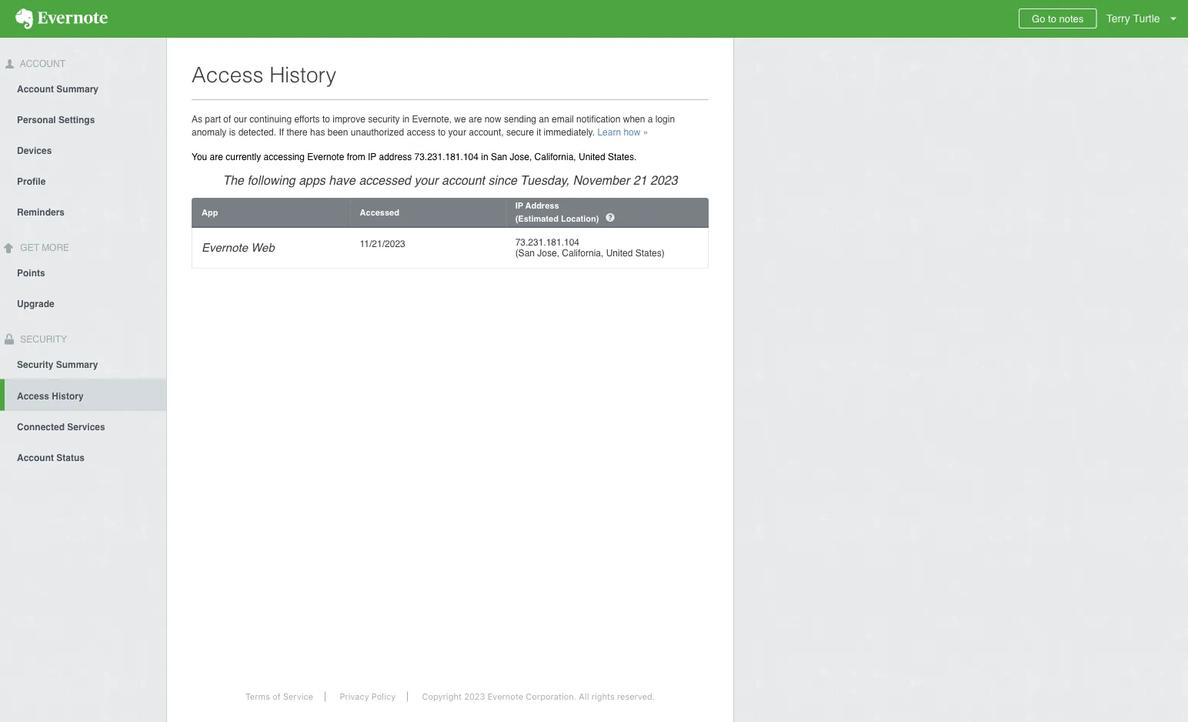 Task type: locate. For each thing, give the bounding box(es) containing it.
account up account summary
[[18, 59, 65, 69]]

0 vertical spatial account
[[18, 59, 65, 69]]

united
[[579, 152, 606, 162], [606, 248, 633, 259]]

since
[[489, 173, 517, 187]]

0 vertical spatial of
[[224, 114, 231, 124]]

0 horizontal spatial jose,
[[510, 152, 532, 162]]

1 vertical spatial summary
[[56, 359, 98, 370]]

to up has
[[322, 114, 330, 124]]

evernote down has
[[307, 152, 344, 162]]

privacy policy link
[[328, 692, 408, 702]]

0 vertical spatial jose,
[[510, 152, 532, 162]]

jose, inside 73.231.181.104 (san jose, california, united states)
[[538, 248, 560, 259]]

a
[[648, 114, 653, 124]]

your down we
[[448, 127, 466, 137]]

0 vertical spatial are
[[469, 114, 482, 124]]

0 horizontal spatial ip
[[368, 152, 377, 162]]

turtle
[[1134, 12, 1161, 25]]

california,
[[535, 152, 576, 162], [562, 248, 604, 259]]

0 horizontal spatial evernote
[[202, 241, 248, 254]]

terry
[[1107, 12, 1131, 25]]

access history up continuing
[[192, 62, 337, 87]]

email
[[552, 114, 574, 124]]

2 vertical spatial to
[[438, 127, 446, 137]]

to down the evernote,
[[438, 127, 446, 137]]

ip right from
[[368, 152, 377, 162]]

evernote link
[[0, 0, 123, 38]]

in inside as part of our continuing efforts to improve security in evernote, we are now sending an email notification when a login anomaly is detected. if there has been unauthorized access to your account, secure it immediately.
[[403, 114, 410, 124]]

account summary link
[[0, 73, 166, 104]]

an
[[539, 114, 549, 124]]

1 horizontal spatial 73.231.181.104
[[516, 237, 580, 248]]

access
[[192, 62, 264, 87], [17, 391, 49, 401]]

of
[[224, 114, 231, 124], [273, 692, 281, 702]]

0 horizontal spatial are
[[210, 152, 223, 162]]

security
[[18, 334, 67, 345], [17, 359, 53, 370]]

1 horizontal spatial are
[[469, 114, 482, 124]]

0 vertical spatial access history
[[192, 62, 337, 87]]

0 vertical spatial in
[[403, 114, 410, 124]]

account down connected
[[17, 452, 54, 463]]

73.231.181.104 down (estimated
[[516, 237, 580, 248]]

services
[[67, 421, 105, 432]]

2 vertical spatial account
[[17, 452, 54, 463]]

1 vertical spatial to
[[322, 114, 330, 124]]

jose, right (san
[[538, 248, 560, 259]]

0 horizontal spatial of
[[224, 114, 231, 124]]

73.231.181.104 (san jose, california, united states)
[[516, 237, 665, 259]]

1 vertical spatial united
[[606, 248, 633, 259]]

account summary
[[17, 84, 99, 95]]

upgrade link
[[0, 288, 166, 318]]

0 vertical spatial access
[[192, 62, 264, 87]]

0 horizontal spatial 73.231.181.104
[[415, 152, 479, 162]]

1 vertical spatial in
[[481, 152, 489, 162]]

united up november
[[579, 152, 606, 162]]

address
[[526, 201, 559, 211]]

73.231.181.104 inside 73.231.181.104 (san jose, california, united states)
[[516, 237, 580, 248]]

there
[[287, 127, 308, 137]]

california, up tuesday,
[[535, 152, 576, 162]]

evernote
[[307, 152, 344, 162], [202, 241, 248, 254], [488, 692, 524, 702]]

evernote,
[[412, 114, 452, 124]]

security up security summary
[[18, 334, 67, 345]]

evernote left corporation.
[[488, 692, 524, 702]]

improve
[[333, 114, 366, 124]]

0 vertical spatial evernote
[[307, 152, 344, 162]]

0 vertical spatial united
[[579, 152, 606, 162]]

ip up (estimated
[[516, 201, 523, 211]]

73.231.181.104 up the following apps have accessed your account since tuesday, november 21 2023 on the top of page
[[415, 152, 479, 162]]

notes
[[1060, 13, 1084, 24]]

you are currently accessing evernote from ip address 73.231.181.104 in san jose, california, united states.
[[192, 152, 637, 162]]

summary inside security summary link
[[56, 359, 98, 370]]

access up connected
[[17, 391, 49, 401]]

our
[[234, 114, 247, 124]]

1 horizontal spatial of
[[273, 692, 281, 702]]

0 vertical spatial history
[[270, 62, 337, 87]]

devices
[[17, 145, 52, 156]]

2 vertical spatial evernote
[[488, 692, 524, 702]]

all
[[579, 692, 589, 702]]

rights
[[592, 692, 615, 702]]

1 vertical spatial ip
[[516, 201, 523, 211]]

in up access
[[403, 114, 410, 124]]

summary up "access history" link
[[56, 359, 98, 370]]

history up efforts
[[270, 62, 337, 87]]

corporation.
[[526, 692, 577, 702]]

0 horizontal spatial united
[[579, 152, 606, 162]]

1 horizontal spatial ip
[[516, 201, 523, 211]]

ip address (estimated location)
[[516, 201, 602, 223]]

1 horizontal spatial access history
[[192, 62, 337, 87]]

evernote image
[[0, 8, 123, 29]]

if
[[279, 127, 284, 137]]

are inside as part of our continuing efforts to improve security in evernote, we are now sending an email notification when a login anomaly is detected. if there has been unauthorized access to your account, secure it immediately.
[[469, 114, 482, 124]]

summary inside 'account summary' link
[[56, 84, 99, 95]]

in for 73.231.181.104
[[481, 152, 489, 162]]

you
[[192, 152, 207, 162]]

of left the our
[[224, 114, 231, 124]]

security for security
[[18, 334, 67, 345]]

account status link
[[0, 441, 166, 472]]

11/21/2023
[[360, 239, 406, 249]]

security summary
[[17, 359, 98, 370]]

0 vertical spatial to
[[1049, 13, 1057, 24]]

security up "access history" link
[[17, 359, 53, 370]]

0 vertical spatial 2023
[[651, 173, 678, 187]]

california, inside 73.231.181.104 (san jose, california, united states)
[[562, 248, 604, 259]]

have
[[329, 173, 356, 187]]

0 horizontal spatial in
[[403, 114, 410, 124]]

1 horizontal spatial jose,
[[538, 248, 560, 259]]

security summary link
[[0, 348, 166, 379]]

to right go
[[1049, 13, 1057, 24]]

1 horizontal spatial united
[[606, 248, 633, 259]]

1 horizontal spatial to
[[438, 127, 446, 137]]

0 vertical spatial your
[[448, 127, 466, 137]]

1 vertical spatial california,
[[562, 248, 604, 259]]

access history up connected
[[17, 391, 84, 401]]

(san
[[516, 248, 535, 259]]

access history
[[192, 62, 337, 87], [17, 391, 84, 401]]

0 vertical spatial california,
[[535, 152, 576, 162]]

jose,
[[510, 152, 532, 162], [538, 248, 560, 259]]

access up the our
[[192, 62, 264, 87]]

states.
[[608, 152, 637, 162]]

terms of service link
[[234, 692, 326, 702]]

0 horizontal spatial history
[[52, 391, 84, 401]]

1 vertical spatial jose,
[[538, 248, 560, 259]]

»
[[643, 127, 649, 137]]

settings
[[59, 115, 95, 125]]

1 horizontal spatial your
[[448, 127, 466, 137]]

efforts
[[294, 114, 320, 124]]

your down you are currently accessing evernote from ip address 73.231.181.104 in san jose, california, united states.
[[415, 173, 439, 187]]

summary up "personal settings" link
[[56, 84, 99, 95]]

are right we
[[469, 114, 482, 124]]

your
[[448, 127, 466, 137], [415, 173, 439, 187]]

in left san
[[481, 152, 489, 162]]

0 vertical spatial security
[[18, 334, 67, 345]]

1 vertical spatial 73.231.181.104
[[516, 237, 580, 248]]

2 horizontal spatial evernote
[[488, 692, 524, 702]]

2023 right copyright
[[464, 692, 485, 702]]

1 vertical spatial security
[[17, 359, 53, 370]]

0 horizontal spatial your
[[415, 173, 439, 187]]

history up connected services
[[52, 391, 84, 401]]

evernote left web
[[202, 241, 248, 254]]

is
[[229, 127, 236, 137]]

united left states)
[[606, 248, 633, 259]]

been
[[328, 127, 348, 137]]

profile
[[17, 176, 46, 187]]

in for security
[[403, 114, 410, 124]]

0 horizontal spatial 2023
[[464, 692, 485, 702]]

account up the personal at the top left of the page
[[17, 84, 54, 95]]

california, down location)
[[562, 248, 604, 259]]

we
[[454, 114, 466, 124]]

2023 right 21
[[651, 173, 678, 187]]

1 vertical spatial your
[[415, 173, 439, 187]]

connected services
[[17, 421, 105, 432]]

ip inside ip address (estimated location)
[[516, 201, 523, 211]]

jose, right san
[[510, 152, 532, 162]]

security for security summary
[[17, 359, 53, 370]]

access history link
[[5, 379, 166, 411]]

are right you
[[210, 152, 223, 162]]

1 vertical spatial access
[[17, 391, 49, 401]]

of right terms at bottom left
[[273, 692, 281, 702]]

1 horizontal spatial in
[[481, 152, 489, 162]]

history
[[270, 62, 337, 87], [52, 391, 84, 401]]

has
[[310, 127, 325, 137]]

account
[[18, 59, 65, 69], [17, 84, 54, 95], [17, 452, 54, 463]]

learn how » link
[[598, 127, 649, 137]]

0 horizontal spatial access
[[17, 391, 49, 401]]

account for account
[[18, 59, 65, 69]]

summary
[[56, 84, 99, 95], [56, 359, 98, 370]]

1 vertical spatial access history
[[17, 391, 84, 401]]

0 vertical spatial summary
[[56, 84, 99, 95]]

1 vertical spatial account
[[17, 84, 54, 95]]

your inside as part of our continuing efforts to improve security in evernote, we are now sending an email notification when a login anomaly is detected. if there has been unauthorized access to your account, secure it immediately.
[[448, 127, 466, 137]]



Task type: vqa. For each thing, say whether or not it's contained in the screenshot.
IT
yes



Task type: describe. For each thing, give the bounding box(es) containing it.
part
[[205, 114, 221, 124]]

account status
[[17, 452, 85, 463]]

account,
[[469, 127, 504, 137]]

terms
[[245, 692, 270, 702]]

united inside 73.231.181.104 (san jose, california, united states)
[[606, 248, 633, 259]]

21
[[633, 173, 647, 187]]

access
[[407, 127, 436, 137]]

the following apps have accessed your account since tuesday, november 21 2023
[[223, 173, 678, 187]]

security
[[368, 114, 400, 124]]

status
[[56, 452, 85, 463]]

as part of our continuing efforts to improve security in evernote, we are now sending an email notification when a login anomaly is detected. if there has been unauthorized access to your account, secure it immediately.
[[192, 114, 675, 137]]

go
[[1033, 13, 1046, 24]]

1 horizontal spatial 2023
[[651, 173, 678, 187]]

get more
[[18, 242, 69, 253]]

it
[[537, 127, 541, 137]]

tuesday,
[[521, 173, 570, 187]]

the
[[223, 173, 244, 187]]

location)
[[561, 214, 599, 223]]

address
[[379, 152, 412, 162]]

personal settings
[[17, 115, 95, 125]]

as
[[192, 114, 202, 124]]

1 vertical spatial of
[[273, 692, 281, 702]]

terry turtle link
[[1103, 0, 1189, 38]]

summary for security summary
[[56, 359, 98, 370]]

now
[[485, 114, 502, 124]]

devices link
[[0, 135, 166, 165]]

states)
[[636, 248, 665, 259]]

profile link
[[0, 165, 166, 196]]

continuing
[[250, 114, 292, 124]]

anomaly
[[192, 127, 227, 137]]

1 horizontal spatial access
[[192, 62, 264, 87]]

points
[[17, 268, 45, 278]]

app
[[202, 207, 218, 217]]

connected
[[17, 421, 65, 432]]

1 horizontal spatial evernote
[[307, 152, 344, 162]]

1 vertical spatial history
[[52, 391, 84, 401]]

2 horizontal spatial to
[[1049, 13, 1057, 24]]

terms of service
[[245, 692, 313, 702]]

0 vertical spatial 73.231.181.104
[[415, 152, 479, 162]]

go to notes link
[[1019, 8, 1097, 28]]

0 horizontal spatial access history
[[17, 391, 84, 401]]

1 vertical spatial 2023
[[464, 692, 485, 702]]

secure
[[507, 127, 534, 137]]

more
[[42, 242, 69, 253]]

privacy
[[340, 692, 369, 702]]

learn how »
[[598, 127, 649, 137]]

personal settings link
[[0, 104, 166, 135]]

san
[[491, 152, 508, 162]]

(estimated
[[516, 214, 559, 223]]

0 vertical spatial ip
[[368, 152, 377, 162]]

connected services link
[[0, 411, 166, 441]]

when
[[623, 114, 646, 124]]

terry turtle
[[1107, 12, 1161, 25]]

0 horizontal spatial to
[[322, 114, 330, 124]]

1 horizontal spatial history
[[270, 62, 337, 87]]

summary for account summary
[[56, 84, 99, 95]]

sending
[[504, 114, 537, 124]]

accessing
[[264, 152, 305, 162]]

login
[[656, 114, 675, 124]]

account for account status
[[17, 452, 54, 463]]

reminders
[[17, 207, 65, 218]]

notification
[[577, 114, 621, 124]]

1 vertical spatial are
[[210, 152, 223, 162]]

account for account summary
[[17, 84, 54, 95]]

currently
[[226, 152, 261, 162]]

get
[[20, 242, 39, 253]]

unauthorized
[[351, 127, 404, 137]]

of inside as part of our continuing efforts to improve security in evernote, we are now sending an email notification when a login anomaly is detected. if there has been unauthorized access to your account, secure it immediately.
[[224, 114, 231, 124]]

detected.
[[238, 127, 276, 137]]

immediately.
[[544, 127, 595, 137]]

learn
[[598, 127, 621, 137]]

evernote web
[[202, 241, 275, 254]]

reminders link
[[0, 196, 166, 227]]

accessed
[[360, 207, 400, 217]]

points link
[[0, 257, 166, 288]]

accessed
[[359, 173, 411, 187]]

go to notes
[[1033, 13, 1084, 24]]

1 vertical spatial evernote
[[202, 241, 248, 254]]

policy
[[372, 692, 396, 702]]

following
[[247, 173, 295, 187]]

web
[[251, 241, 275, 254]]

privacy policy
[[340, 692, 396, 702]]

november
[[573, 173, 630, 187]]

upgrade
[[17, 298, 54, 309]]

reserved.
[[617, 692, 655, 702]]

how
[[624, 127, 641, 137]]

service
[[283, 692, 313, 702]]

personal
[[17, 115, 56, 125]]



